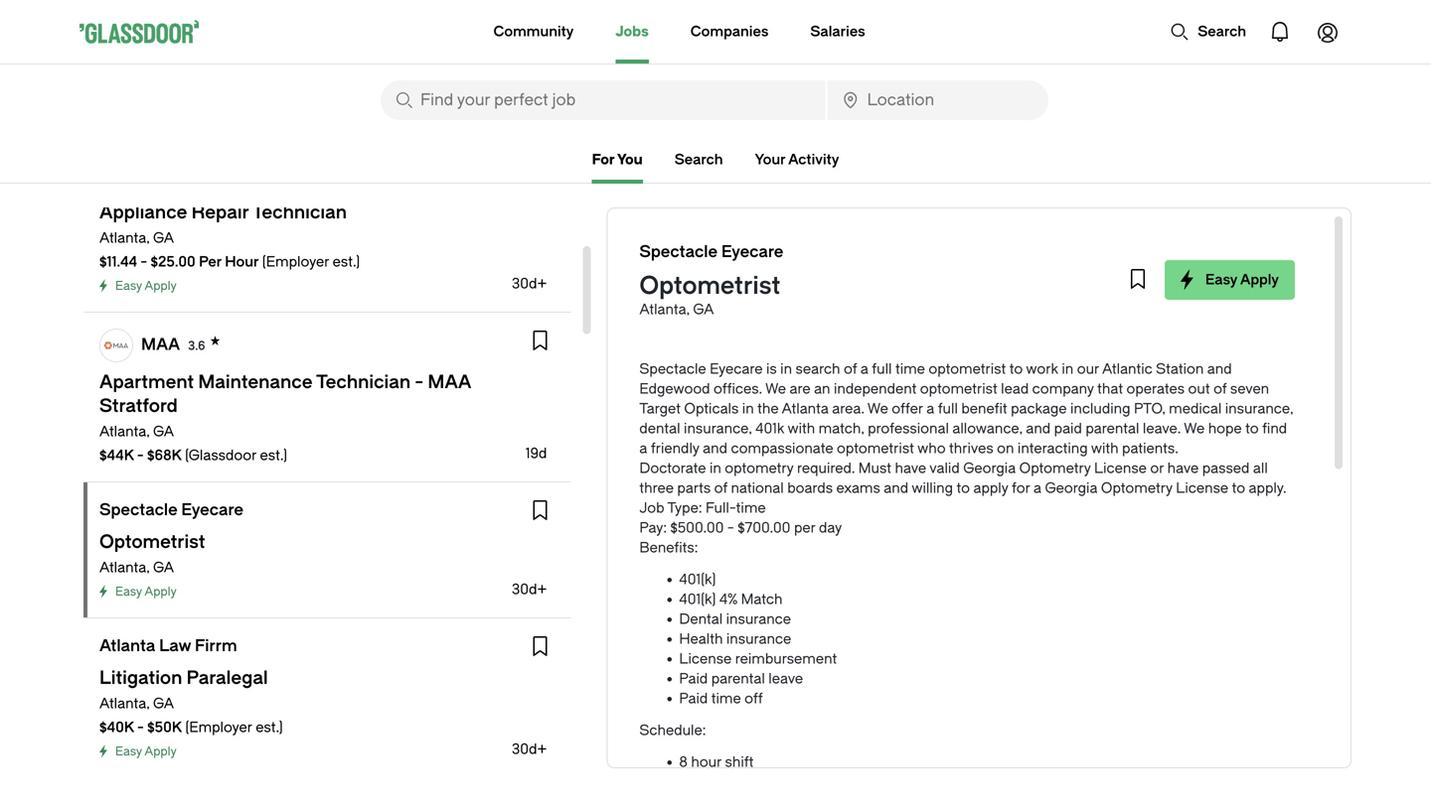 Task type: vqa. For each thing, say whether or not it's contained in the screenshot.
your activity link at the right top
yes



Task type: locate. For each thing, give the bounding box(es) containing it.
leave
[[769, 671, 803, 688]]

salaries
[[810, 23, 865, 40]]

3 30d+ from the top
[[512, 742, 547, 758]]

out
[[1188, 381, 1210, 398]]

spectacle up "atlanta, ga"
[[99, 501, 178, 520]]

none field search location
[[827, 81, 1049, 120]]

dental
[[639, 421, 680, 437]]

1 horizontal spatial have
[[1167, 461, 1199, 477]]

atlanta, up $11.44
[[99, 230, 150, 246]]

- right the $44k
[[137, 448, 144, 464]]

30d+
[[512, 276, 547, 292], [512, 582, 547, 598], [512, 742, 547, 758]]

0 horizontal spatial have
[[895, 461, 926, 477]]

2 none field from the left
[[827, 81, 1049, 120]]

ga for atlanta, ga $40k - $50k (employer est.)
[[153, 696, 174, 713]]

- right $11.44
[[141, 254, 147, 270]]

insurance down match at the right of page
[[726, 612, 791, 628]]

2 horizontal spatial license
[[1176, 481, 1229, 497]]

1 vertical spatial paid
[[679, 691, 708, 708]]

easy inside button
[[1205, 272, 1237, 288]]

0 vertical spatial eyecare
[[721, 243, 784, 261]]

easy
[[1205, 272, 1237, 288], [115, 279, 142, 293], [115, 585, 142, 599], [115, 745, 142, 759]]

offer
[[892, 401, 923, 417]]

a down dental
[[639, 441, 647, 457]]

optometry
[[1019, 461, 1091, 477], [1101, 481, 1173, 497]]

2 vertical spatial spectacle
[[99, 501, 178, 520]]

time up the offer
[[895, 361, 925, 378]]

1 horizontal spatial of
[[844, 361, 857, 378]]

parts
[[677, 481, 711, 497]]

with up 'compassionate'
[[788, 421, 815, 437]]

community link
[[493, 0, 574, 64]]

0 vertical spatial insurance
[[726, 612, 791, 628]]

30d+ for spectacle eyecare
[[512, 582, 547, 598]]

2 paid from the top
[[679, 691, 708, 708]]

boards
[[787, 481, 833, 497]]

parental up the off
[[711, 671, 765, 688]]

have
[[895, 461, 926, 477], [1167, 461, 1199, 477]]

insurance, down 'seven'
[[1225, 401, 1293, 417]]

1 horizontal spatial spectacle eyecare
[[639, 243, 784, 261]]

0 horizontal spatial optometry
[[1019, 461, 1091, 477]]

search link
[[675, 152, 723, 168]]

atlanta,
[[99, 230, 150, 246], [639, 302, 690, 318], [99, 424, 150, 440], [99, 560, 150, 576], [99, 696, 150, 713]]

license down the passed
[[1176, 481, 1229, 497]]

8 hour shift
[[679, 755, 754, 771]]

0 horizontal spatial none field
[[381, 81, 825, 120]]

are
[[790, 381, 811, 398]]

1 horizontal spatial with
[[1091, 441, 1119, 457]]

1 vertical spatial 30d+
[[512, 582, 547, 598]]

parental
[[1086, 421, 1139, 437], [711, 671, 765, 688]]

1 vertical spatial with
[[1091, 441, 1119, 457]]

optometrist
[[929, 361, 1006, 378], [920, 381, 998, 398], [837, 441, 914, 457]]

thrives
[[949, 441, 994, 457]]

0 vertical spatial 401(k)
[[679, 572, 716, 588]]

- inside atlanta, ga $40k - $50k (employer est.)
[[137, 720, 144, 736]]

$44k
[[99, 448, 134, 464]]

1 horizontal spatial search
[[1198, 23, 1246, 40]]

0 horizontal spatial parental
[[711, 671, 765, 688]]

target
[[639, 401, 681, 417]]

atlanta, inside atlanta, ga $44k - $68k (glassdoor est.)
[[99, 424, 150, 440]]

1 vertical spatial spectacle
[[639, 361, 706, 378]]

atlanta, ga $44k - $68k (glassdoor est.)
[[99, 424, 287, 464]]

with down including
[[1091, 441, 1119, 457]]

1 vertical spatial 401(k)
[[679, 592, 716, 608]]

atlanta, inside the atlanta, ga $11.44 - $25.00 per hour (employer est.)
[[99, 230, 150, 246]]

allowance,
[[952, 421, 1023, 437]]

2 horizontal spatial we
[[1184, 421, 1205, 437]]

the
[[757, 401, 779, 417]]

ga for atlanta, ga $11.44 - $25.00 per hour (employer est.)
[[153, 230, 174, 246]]

2 vertical spatial time
[[711, 691, 741, 708]]

- inside the atlanta, ga $11.44 - $25.00 per hour (employer est.)
[[141, 254, 147, 270]]

spectacle up edgewood
[[639, 361, 706, 378]]

we down medical
[[1184, 421, 1205, 437]]

1 vertical spatial eyecare
[[710, 361, 763, 378]]

and down opticals
[[703, 441, 728, 457]]

license down patients.
[[1094, 461, 1147, 477]]

all
[[1253, 461, 1268, 477]]

$25.00
[[151, 254, 196, 270]]

1 vertical spatial spectacle eyecare
[[99, 501, 243, 520]]

hope
[[1208, 421, 1242, 437]]

search
[[1198, 23, 1246, 40], [675, 152, 723, 168]]

spectacle eyecare is in search of a full time optometrist to work in our atlantic station and edgewood offices. we are an independent optometrist lead company that operates out of seven target opticals in the atlanta area. we offer a full benefit package including pto, medical insurance, dental insurance, 401k with match, professional allowance, and paid parental leave. we hope to find a friendly and compassionate optometrist who thrives on interacting with patients. doctorate in optometry required. must have valid georgia optometry license or have passed all three parts of national boards exams and willing to apply for a georgia optometry license to apply. job type: full-time pay: $500.00 - $700.00 per day benefits:
[[639, 361, 1293, 557]]

of up full-
[[714, 481, 727, 497]]

1 vertical spatial search
[[675, 152, 723, 168]]

$68k
[[147, 448, 182, 464]]

eyecare up optometrist at the top of page
[[721, 243, 784, 261]]

ga inside the atlanta, ga $11.44 - $25.00 per hour (employer est.)
[[153, 230, 174, 246]]

to left find
[[1245, 421, 1259, 437]]

atlanta, ga $40k - $50k (employer est.)
[[99, 696, 283, 736]]

full
[[872, 361, 892, 378], [938, 401, 958, 417]]

0 horizontal spatial spectacle eyecare
[[99, 501, 243, 520]]

1 horizontal spatial license
[[1094, 461, 1147, 477]]

0 horizontal spatial license
[[679, 651, 732, 668]]

1 vertical spatial full
[[938, 401, 958, 417]]

spectacle eyecare
[[639, 243, 784, 261], [99, 501, 243, 520]]

paid
[[679, 671, 708, 688], [679, 691, 708, 708]]

0 vertical spatial georgia
[[963, 461, 1016, 477]]

atlanta, down optometrist at the top of page
[[639, 302, 690, 318]]

1 vertical spatial license
[[1176, 481, 1229, 497]]

1 insurance from the top
[[726, 612, 791, 628]]

1 horizontal spatial optometry
[[1101, 481, 1173, 497]]

eyecare up offices. in the top of the page
[[710, 361, 763, 378]]

2 vertical spatial est.)
[[256, 720, 283, 736]]

atlanta, for atlanta, ga $44k - $68k (glassdoor est.)
[[99, 424, 150, 440]]

for you
[[592, 152, 643, 168]]

we down "independent"
[[868, 401, 888, 417]]

1 horizontal spatial we
[[868, 401, 888, 417]]

(employer right hour
[[262, 254, 329, 270]]

est.) inside atlanta, ga $44k - $68k (glassdoor est.)
[[260, 448, 287, 464]]

insurance,
[[1225, 401, 1293, 417], [684, 421, 752, 437]]

in
[[780, 361, 792, 378], [1062, 361, 1074, 378], [742, 401, 754, 417], [710, 461, 721, 477]]

- for atlanta, ga $44k - $68k (glassdoor est.)
[[137, 448, 144, 464]]

of up "independent"
[[844, 361, 857, 378]]

est.) inside atlanta, ga $40k - $50k (employer est.)
[[256, 720, 283, 736]]

national
[[731, 481, 784, 497]]

atlanta down are
[[782, 401, 829, 417]]

0 vertical spatial est.)
[[333, 254, 360, 270]]

0 vertical spatial (employer
[[262, 254, 329, 270]]

benefits:
[[639, 540, 698, 557]]

ga for atlanta, ga
[[153, 560, 174, 576]]

ga down optometrist at the top of page
[[693, 302, 714, 318]]

1 vertical spatial optometry
[[1101, 481, 1173, 497]]

0 horizontal spatial atlanta
[[99, 638, 155, 656]]

full left the benefit
[[938, 401, 958, 417]]

0 vertical spatial 30d+
[[512, 276, 547, 292]]

spectacle eyecare for atlanta, ga
[[99, 501, 243, 520]]

- right $40k
[[137, 720, 144, 736]]

time
[[895, 361, 925, 378], [736, 500, 766, 517], [711, 691, 741, 708]]

2 vertical spatial license
[[679, 651, 732, 668]]

insurance
[[726, 612, 791, 628], [726, 632, 791, 648]]

dental
[[679, 612, 723, 628]]

spectacle for optometrist
[[639, 243, 718, 261]]

and
[[1207, 361, 1232, 378], [1026, 421, 1051, 437], [703, 441, 728, 457], [884, 481, 909, 497]]

0 vertical spatial full
[[872, 361, 892, 378]]

1 paid from the top
[[679, 671, 708, 688]]

est.) inside the atlanta, ga $11.44 - $25.00 per hour (employer est.)
[[333, 254, 360, 270]]

and down must
[[884, 481, 909, 497]]

georgia up apply
[[963, 461, 1016, 477]]

have down who
[[895, 461, 926, 477]]

our
[[1077, 361, 1099, 378]]

1 vertical spatial (employer
[[185, 720, 252, 736]]

your
[[755, 152, 785, 168]]

(glassdoor
[[185, 448, 256, 464]]

pay:
[[639, 520, 667, 537]]

to down valid
[[957, 481, 970, 497]]

spectacle inside the spectacle eyecare is in search of a full time optometrist to work in our atlantic station and edgewood offices. we are an independent optometrist lead company that operates out of seven target opticals in the atlanta area. we offer a full benefit package including pto, medical insurance, dental insurance, 401k with match, professional allowance, and paid parental leave. we hope to find a friendly and compassionate optometrist who thrives on interacting with patients. doctorate in optometry required. must have valid georgia optometry license or have passed all three parts of national boards exams and willing to apply for a georgia optometry license to apply. job type: full-time pay: $500.00 - $700.00 per day benefits:
[[639, 361, 706, 378]]

1 30d+ from the top
[[512, 276, 547, 292]]

- for atlanta, ga $40k - $50k (employer est.)
[[137, 720, 144, 736]]

paid
[[1054, 421, 1082, 437]]

-
[[141, 254, 147, 270], [137, 448, 144, 464], [727, 520, 734, 537], [137, 720, 144, 736]]

- inside atlanta, ga $44k - $68k (glassdoor est.)
[[137, 448, 144, 464]]

2 vertical spatial eyecare
[[181, 501, 243, 520]]

1 vertical spatial of
[[1214, 381, 1227, 398]]

an
[[814, 381, 830, 398]]

a up "independent"
[[860, 361, 868, 378]]

and up out
[[1207, 361, 1232, 378]]

4%
[[719, 592, 738, 608]]

paid up schedule:
[[679, 691, 708, 708]]

a
[[860, 361, 868, 378], [927, 401, 934, 417], [639, 441, 647, 457], [1034, 481, 1042, 497]]

optometrist atlanta, ga
[[639, 272, 781, 318]]

1 vertical spatial insurance
[[726, 632, 791, 648]]

est.)
[[333, 254, 360, 270], [260, 448, 287, 464], [256, 720, 283, 736]]

0 vertical spatial spectacle eyecare
[[639, 243, 784, 261]]

station
[[1156, 361, 1204, 378]]

operates
[[1127, 381, 1185, 398]]

we
[[765, 381, 786, 398], [868, 401, 888, 417], [1184, 421, 1205, 437]]

easy apply button
[[1165, 260, 1295, 300]]

0 horizontal spatial with
[[788, 421, 815, 437]]

atlanta, up the $44k
[[99, 424, 150, 440]]

eyecare for optometrist
[[721, 243, 784, 261]]

eyecare inside the spectacle eyecare is in search of a full time optometrist to work in our atlantic station and edgewood offices. we are an independent optometrist lead company that operates out of seven target opticals in the atlanta area. we offer a full benefit package including pto, medical insurance, dental insurance, 401k with match, professional allowance, and paid parental leave. we hope to find a friendly and compassionate optometrist who thrives on interacting with patients. doctorate in optometry required. must have valid georgia optometry license or have passed all three parts of national boards exams and willing to apply for a georgia optometry license to apply. job type: full-time pay: $500.00 - $700.00 per day benefits:
[[710, 361, 763, 378]]

0 horizontal spatial full
[[872, 361, 892, 378]]

2 vertical spatial 30d+
[[512, 742, 547, 758]]

optometry down or
[[1101, 481, 1173, 497]]

time left the off
[[711, 691, 741, 708]]

in up "parts"
[[710, 461, 721, 477]]

medical
[[1169, 401, 1222, 417]]

we down is
[[765, 381, 786, 398]]

ga inside atlanta, ga $40k - $50k (employer est.)
[[153, 696, 174, 713]]

0 vertical spatial search
[[1198, 23, 1246, 40]]

ga up $68k at bottom left
[[153, 424, 174, 440]]

companies
[[691, 23, 769, 40]]

easy apply inside button
[[1205, 272, 1279, 288]]

0 vertical spatial atlanta
[[782, 401, 829, 417]]

(employer inside the atlanta, ga $11.44 - $25.00 per hour (employer est.)
[[262, 254, 329, 270]]

ga up $50k at the left of the page
[[153, 696, 174, 713]]

(employer right $50k at the left of the page
[[185, 720, 252, 736]]

to
[[1009, 361, 1023, 378], [1245, 421, 1259, 437], [957, 481, 970, 497], [1232, 481, 1245, 497]]

0 vertical spatial parental
[[1086, 421, 1139, 437]]

1 vertical spatial georgia
[[1045, 481, 1098, 497]]

package
[[1011, 401, 1067, 417]]

1 vertical spatial we
[[868, 401, 888, 417]]

to down the passed
[[1232, 481, 1245, 497]]

optometrist
[[639, 272, 781, 300]]

0 vertical spatial insurance,
[[1225, 401, 1293, 417]]

ga inside atlanta, ga $44k - $68k (glassdoor est.)
[[153, 424, 174, 440]]

search button
[[1160, 12, 1256, 52]]

None field
[[381, 81, 825, 120], [827, 81, 1049, 120]]

2 30d+ from the top
[[512, 582, 547, 598]]

1 horizontal spatial parental
[[1086, 421, 1139, 437]]

1 horizontal spatial (employer
[[262, 254, 329, 270]]

spectacle eyecare down $68k at bottom left
[[99, 501, 243, 520]]

spectacle up optometrist at the top of page
[[639, 243, 718, 261]]

georgia down interacting
[[1045, 481, 1098, 497]]

work
[[1026, 361, 1058, 378]]

ga
[[153, 230, 174, 246], [693, 302, 714, 318], [153, 424, 174, 440], [153, 560, 174, 576], [153, 696, 174, 713]]

0 vertical spatial optometry
[[1019, 461, 1091, 477]]

of
[[844, 361, 857, 378], [1214, 381, 1227, 398], [714, 481, 727, 497]]

0 horizontal spatial insurance,
[[684, 421, 752, 437]]

for
[[592, 152, 615, 168]]

match,
[[819, 421, 864, 437]]

2 insurance from the top
[[726, 632, 791, 648]]

exams
[[836, 481, 880, 497]]

1 vertical spatial insurance,
[[684, 421, 752, 437]]

edgewood
[[639, 381, 710, 398]]

0 horizontal spatial of
[[714, 481, 727, 497]]

- down full-
[[727, 520, 734, 537]]

ga up atlanta law firrm
[[153, 560, 174, 576]]

0 horizontal spatial we
[[765, 381, 786, 398]]

1 vertical spatial atlanta
[[99, 638, 155, 656]]

have right or
[[1167, 461, 1199, 477]]

eyecare down (glassdoor
[[181, 501, 243, 520]]

full up "independent"
[[872, 361, 892, 378]]

0 horizontal spatial (employer
[[185, 720, 252, 736]]

of right out
[[1214, 381, 1227, 398]]

apply.
[[1249, 481, 1287, 497]]

time down national
[[736, 500, 766, 517]]

ga up $25.00
[[153, 230, 174, 246]]

optometry down interacting
[[1019, 461, 1091, 477]]

1 401(k) from the top
[[679, 572, 716, 588]]

1 horizontal spatial none field
[[827, 81, 1049, 120]]

1 vertical spatial est.)
[[260, 448, 287, 464]]

0 vertical spatial spectacle
[[639, 243, 718, 261]]

atlanta, up atlanta law firrm
[[99, 560, 150, 576]]

offices.
[[714, 381, 762, 398]]

parental down including
[[1086, 421, 1139, 437]]

insurance up reimbursement
[[726, 632, 791, 648]]

2 vertical spatial optometrist
[[837, 441, 914, 457]]

1 horizontal spatial full
[[938, 401, 958, 417]]

1 none field from the left
[[381, 81, 825, 120]]

atlanta, inside atlanta, ga $40k - $50k (employer est.)
[[99, 696, 150, 713]]

atlanta law firrm
[[99, 638, 237, 656]]

atlanta left law
[[99, 638, 155, 656]]

insurance, down opticals
[[684, 421, 752, 437]]

1 vertical spatial parental
[[711, 671, 765, 688]]

1 horizontal spatial atlanta
[[782, 401, 829, 417]]

spectacle eyecare up optometrist at the top of page
[[639, 243, 784, 261]]

license down health on the bottom of the page
[[679, 651, 732, 668]]

with
[[788, 421, 815, 437], [1091, 441, 1119, 457]]

0 vertical spatial we
[[765, 381, 786, 398]]

paid down health on the bottom of the page
[[679, 671, 708, 688]]

Search location field
[[827, 81, 1049, 120]]

atlanta, for atlanta, ga
[[99, 560, 150, 576]]

$50k
[[147, 720, 182, 736]]

0 vertical spatial paid
[[679, 671, 708, 688]]

ga for atlanta, ga $44k - $68k (glassdoor est.)
[[153, 424, 174, 440]]

atlanta, up $40k
[[99, 696, 150, 713]]



Task type: describe. For each thing, give the bounding box(es) containing it.
shift
[[725, 755, 754, 771]]

for
[[1012, 481, 1030, 497]]

match
[[741, 592, 783, 608]]

1 vertical spatial time
[[736, 500, 766, 517]]

your activity
[[755, 152, 839, 168]]

2 401(k) from the top
[[679, 592, 716, 608]]

type:
[[667, 500, 702, 517]]

19d
[[526, 446, 547, 462]]

atlanta, inside the optometrist atlanta, ga
[[639, 302, 690, 318]]

8
[[679, 755, 688, 771]]

0 vertical spatial of
[[844, 361, 857, 378]]

license inside 401(k) 401(k) 4% match dental insurance health insurance license reimbursement paid parental leave paid time off
[[679, 651, 732, 668]]

est.) for atlanta, ga $44k - $68k (glassdoor est.)
[[260, 448, 287, 464]]

1 horizontal spatial insurance,
[[1225, 401, 1293, 417]]

doctorate
[[639, 461, 706, 477]]

search
[[796, 361, 840, 378]]

0 horizontal spatial search
[[675, 152, 723, 168]]

atlanta, for atlanta, ga $11.44 - $25.00 per hour (employer est.)
[[99, 230, 150, 246]]

companies link
[[691, 0, 769, 64]]

per
[[794, 520, 815, 537]]

$11.44
[[99, 254, 137, 270]]

2 horizontal spatial of
[[1214, 381, 1227, 398]]

and down "package"
[[1026, 421, 1051, 437]]

1 vertical spatial optometrist
[[920, 381, 998, 398]]

none field search keyword
[[381, 81, 825, 120]]

salaries link
[[810, 0, 865, 64]]

must
[[858, 461, 892, 477]]

hour
[[225, 254, 259, 270]]

professional
[[868, 421, 949, 437]]

Search keyword field
[[381, 81, 825, 120]]

full-
[[706, 500, 736, 517]]

for you link
[[592, 152, 643, 184]]

valid
[[930, 461, 960, 477]]

interacting
[[1018, 441, 1088, 457]]

spectacle eyecare for optometrist
[[639, 243, 784, 261]]

benefit
[[961, 401, 1007, 417]]

atlanta, ga
[[99, 560, 174, 576]]

you
[[617, 152, 643, 168]]

parental inside 401(k) 401(k) 4% match dental insurance health insurance license reimbursement paid parental leave paid time off
[[711, 671, 765, 688]]

area.
[[832, 401, 864, 417]]

schedule:
[[639, 723, 706, 739]]

three
[[639, 481, 674, 497]]

(employer inside atlanta, ga $40k - $50k (employer est.)
[[185, 720, 252, 736]]

$700.00
[[738, 520, 791, 537]]

maa logo image
[[100, 330, 132, 362]]

1 have from the left
[[895, 461, 926, 477]]

- for atlanta, ga $11.44 - $25.00 per hour (employer est.)
[[141, 254, 147, 270]]

time inside 401(k) 401(k) 4% match dental insurance health insurance license reimbursement paid parental leave paid time off
[[711, 691, 741, 708]]

3.6
[[188, 339, 205, 353]]

compassionate
[[731, 441, 833, 457]]

est.) for atlanta, ga $40k - $50k (employer est.)
[[256, 720, 283, 736]]

atlanta inside the spectacle eyecare is in search of a full time optometrist to work in our atlantic station and edgewood offices. we are an independent optometrist lead company that operates out of seven target opticals in the atlanta area. we offer a full benefit package including pto, medical insurance, dental insurance, 401k with match, professional allowance, and paid parental leave. we hope to find a friendly and compassionate optometrist who thrives on interacting with patients. doctorate in optometry required. must have valid georgia optometry license or have passed all three parts of national boards exams and willing to apply for a georgia optometry license to apply. job type: full-time pay: $500.00 - $700.00 per day benefits:
[[782, 401, 829, 417]]

a right the for
[[1034, 481, 1042, 497]]

job
[[639, 500, 664, 517]]

health
[[679, 632, 723, 648]]

passed
[[1202, 461, 1250, 477]]

apply inside button
[[1240, 272, 1279, 288]]

spectacle for atlanta, ga
[[99, 501, 178, 520]]

on
[[997, 441, 1014, 457]]

1 horizontal spatial georgia
[[1045, 481, 1098, 497]]

a right the offer
[[927, 401, 934, 417]]

parental inside the spectacle eyecare is in search of a full time optometrist to work in our atlantic station and edgewood offices. we are an independent optometrist lead company that operates out of seven target opticals in the atlanta area. we offer a full benefit package including pto, medical insurance, dental insurance, 401k with match, professional allowance, and paid parental leave. we hope to find a friendly and compassionate optometrist who thrives on interacting with patients. doctorate in optometry required. must have valid georgia optometry license or have passed all three parts of national boards exams and willing to apply for a georgia optometry license to apply. job type: full-time pay: $500.00 - $700.00 per day benefits:
[[1086, 421, 1139, 437]]

lead
[[1001, 381, 1029, 398]]

optometry
[[725, 461, 794, 477]]

including
[[1070, 401, 1131, 417]]

0 vertical spatial with
[[788, 421, 815, 437]]

opticals
[[684, 401, 739, 417]]

in left the
[[742, 401, 754, 417]]

30d+ for atlanta law firrm
[[512, 742, 547, 758]]

2 vertical spatial of
[[714, 481, 727, 497]]

in up company
[[1062, 361, 1074, 378]]

find
[[1262, 421, 1287, 437]]

who
[[917, 441, 946, 457]]

apply
[[973, 481, 1008, 497]]

is
[[766, 361, 777, 378]]

401(k) 401(k) 4% match dental insurance health insurance license reimbursement paid parental leave paid time off
[[679, 572, 837, 708]]

firrm
[[195, 638, 237, 656]]

to up lead
[[1009, 361, 1023, 378]]

0 vertical spatial time
[[895, 361, 925, 378]]

0 vertical spatial license
[[1094, 461, 1147, 477]]

activity
[[788, 152, 839, 168]]

0 horizontal spatial georgia
[[963, 461, 1016, 477]]

law
[[159, 638, 191, 656]]

required.
[[797, 461, 855, 477]]

jobs
[[616, 23, 649, 40]]

seven
[[1230, 381, 1269, 398]]

ga inside the optometrist atlanta, ga
[[693, 302, 714, 318]]

atlanta, for atlanta, ga $40k - $50k (employer est.)
[[99, 696, 150, 713]]

per
[[199, 254, 222, 270]]

2 vertical spatial we
[[1184, 421, 1205, 437]]

atlantic
[[1102, 361, 1153, 378]]

company
[[1032, 381, 1094, 398]]

search inside search button
[[1198, 23, 1246, 40]]

0 vertical spatial optometrist
[[929, 361, 1006, 378]]

- inside the spectacle eyecare is in search of a full time optometrist to work in our atlantic station and edgewood offices. we are an independent optometrist lead company that operates out of seven target opticals in the atlanta area. we offer a full benefit package including pto, medical insurance, dental insurance, 401k with match, professional allowance, and paid parental leave. we hope to find a friendly and compassionate optometrist who thrives on interacting with patients. doctorate in optometry required. must have valid georgia optometry license or have passed all three parts of national boards exams and willing to apply for a georgia optometry license to apply. job type: full-time pay: $500.00 - $700.00 per day benefits:
[[727, 520, 734, 537]]

eyecare for atlanta, ga
[[181, 501, 243, 520]]

atlanta, ga $11.44 - $25.00 per hour (employer est.)
[[99, 230, 360, 270]]

hour
[[691, 755, 722, 771]]

day
[[819, 520, 842, 537]]

2 have from the left
[[1167, 461, 1199, 477]]

pto,
[[1134, 401, 1165, 417]]

or
[[1150, 461, 1164, 477]]

leave.
[[1143, 421, 1181, 437]]

that
[[1097, 381, 1123, 398]]

independent
[[834, 381, 917, 398]]

willing
[[912, 481, 953, 497]]

$500.00
[[670, 520, 724, 537]]

in right is
[[780, 361, 792, 378]]



